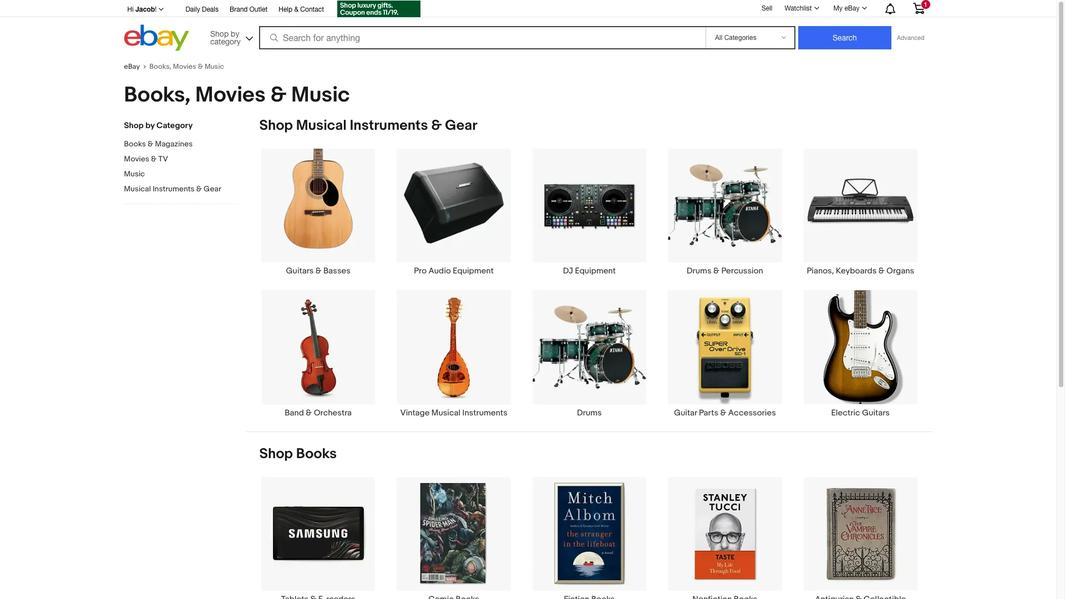 Task type: describe. For each thing, give the bounding box(es) containing it.
pianos, keyboards & organs link
[[793, 148, 929, 277]]

movies inside "books & magazines movies & tv music musical instruments & gear"
[[124, 154, 149, 164]]

dj equipment link
[[522, 148, 658, 277]]

basses
[[324, 266, 351, 277]]

magazines
[[155, 139, 193, 149]]

instruments for shop musical instruments & gear
[[350, 117, 428, 134]]

musical instruments & gear link
[[124, 184, 230, 195]]

dj
[[563, 266, 574, 277]]

1 vertical spatial books, movies & music
[[124, 82, 350, 108]]

band & orchestra
[[285, 408, 352, 418]]

1 vertical spatial guitars
[[863, 408, 890, 418]]

daily deals link
[[186, 4, 219, 16]]

electric guitars
[[832, 408, 890, 418]]

instruments for vintage musical instruments
[[463, 408, 508, 418]]

1 link
[[907, 0, 932, 16]]

keyboards
[[837, 266, 877, 277]]

drums & percussion link
[[658, 148, 793, 277]]

band
[[285, 408, 304, 418]]

brand outlet link
[[230, 4, 268, 16]]

guitar
[[675, 408, 698, 418]]

0 horizontal spatial ebay
[[124, 62, 140, 71]]

1 equipment from the left
[[453, 266, 494, 277]]

sell link
[[757, 4, 778, 12]]

by for category
[[146, 120, 155, 131]]

shop by category button
[[205, 25, 255, 49]]

0 vertical spatial books, movies & music
[[149, 62, 224, 71]]

1 vertical spatial books,
[[124, 82, 191, 108]]

0 vertical spatial movies
[[173, 62, 196, 71]]

& inside band & orchestra link
[[306, 408, 312, 418]]

instruments inside "books & magazines movies & tv music musical instruments & gear"
[[153, 184, 195, 194]]

gear inside "books & magazines movies & tv music musical instruments & gear"
[[204, 184, 221, 194]]

guitars & basses link
[[251, 148, 386, 277]]

list for shop musical instruments & gear
[[246, 148, 934, 432]]

music link
[[124, 169, 230, 180]]

electric
[[832, 408, 861, 418]]

pro audio equipment
[[414, 266, 494, 277]]

none submit inside shop by category banner
[[799, 26, 892, 49]]

electric guitars link
[[793, 290, 929, 418]]

& inside "pianos, keyboards & organs" link
[[879, 266, 885, 277]]

hi
[[127, 6, 134, 13]]

jacob
[[136, 5, 155, 13]]

daily
[[186, 6, 200, 13]]

brand outlet
[[230, 6, 268, 13]]

2 equipment from the left
[[575, 266, 616, 277]]

music inside "books & magazines movies & tv music musical instruments & gear"
[[124, 169, 145, 179]]

orchestra
[[314, 408, 352, 418]]

shop books
[[260, 446, 337, 463]]

musical for vintage
[[432, 408, 461, 418]]

musical inside "books & magazines movies & tv music musical instruments & gear"
[[124, 184, 151, 194]]

category
[[210, 37, 241, 46]]

watchlist link
[[779, 2, 825, 15]]

band & orchestra link
[[251, 290, 386, 418]]

shop by category
[[210, 29, 241, 46]]

1 horizontal spatial music
[[205, 62, 224, 71]]

main content containing shop musical instruments & gear
[[246, 117, 934, 600]]

shop for shop musical instruments & gear
[[260, 117, 293, 134]]

my
[[834, 4, 843, 12]]

help & contact link
[[279, 4, 324, 16]]

brand
[[230, 6, 248, 13]]

watchlist
[[785, 4, 813, 12]]

guitar parts & accessories link
[[658, 290, 793, 418]]



Task type: vqa. For each thing, say whether or not it's contained in the screenshot.
'stores'
no



Task type: locate. For each thing, give the bounding box(es) containing it.
drums link
[[522, 290, 658, 418]]

vintage musical instruments link
[[386, 290, 522, 418]]

contact
[[301, 6, 324, 13]]

help & contact
[[279, 6, 324, 13]]

1 horizontal spatial drums
[[687, 266, 712, 277]]

0 vertical spatial guitars
[[286, 266, 314, 277]]

by left the category
[[146, 120, 155, 131]]

drums
[[687, 266, 712, 277], [577, 408, 602, 418]]

shop inside shop by category
[[210, 29, 229, 38]]

my ebay
[[834, 4, 860, 12]]

equipment
[[453, 266, 494, 277], [575, 266, 616, 277]]

0 horizontal spatial gear
[[204, 184, 221, 194]]

1 vertical spatial ebay
[[124, 62, 140, 71]]

main content
[[246, 117, 934, 600]]

0 horizontal spatial equipment
[[453, 266, 494, 277]]

list for shop books
[[246, 477, 934, 600]]

pianos, keyboards & organs
[[807, 266, 915, 277]]

movies down category
[[195, 82, 266, 108]]

parts
[[700, 408, 719, 418]]

ebay link
[[124, 62, 149, 71]]

books, movies & music
[[149, 62, 224, 71], [124, 82, 350, 108]]

shop for shop books
[[260, 446, 293, 463]]

movies right ebay link
[[173, 62, 196, 71]]

1 vertical spatial instruments
[[153, 184, 195, 194]]

movies
[[173, 62, 196, 71], [195, 82, 266, 108], [124, 154, 149, 164]]

pianos,
[[807, 266, 835, 277]]

0 horizontal spatial music
[[124, 169, 145, 179]]

shop for shop by category
[[124, 120, 144, 131]]

1
[[925, 1, 928, 8]]

books down shop by category
[[124, 139, 146, 149]]

ebay inside the account navigation
[[845, 4, 860, 12]]

books down band & orchestra
[[296, 446, 337, 463]]

guitars right electric at the bottom right of the page
[[863, 408, 890, 418]]

pro audio equipment link
[[386, 148, 522, 277]]

advanced link
[[892, 27, 931, 49]]

guitars
[[286, 266, 314, 277], [863, 408, 890, 418]]

drums & percussion
[[687, 266, 764, 277]]

1 list from the top
[[246, 148, 934, 432]]

& inside guitars & basses link
[[316, 266, 322, 277]]

1 horizontal spatial musical
[[296, 117, 347, 134]]

0 vertical spatial instruments
[[350, 117, 428, 134]]

1 vertical spatial gear
[[204, 184, 221, 194]]

1 vertical spatial music
[[291, 82, 350, 108]]

music
[[205, 62, 224, 71], [291, 82, 350, 108], [124, 169, 145, 179]]

1 horizontal spatial ebay
[[845, 4, 860, 12]]

&
[[294, 6, 299, 13], [198, 62, 203, 71], [271, 82, 287, 108], [431, 117, 442, 134], [148, 139, 153, 149], [151, 154, 157, 164], [196, 184, 202, 194], [316, 266, 322, 277], [714, 266, 720, 277], [879, 266, 885, 277], [306, 408, 312, 418], [721, 408, 727, 418]]

shop by category
[[124, 120, 193, 131]]

0 horizontal spatial drums
[[577, 408, 602, 418]]

shop
[[210, 29, 229, 38], [260, 117, 293, 134], [124, 120, 144, 131], [260, 446, 293, 463]]

by down brand
[[231, 29, 239, 38]]

equipment right audio
[[453, 266, 494, 277]]

shop musical instruments & gear
[[260, 117, 478, 134]]

list containing guitars & basses
[[246, 148, 934, 432]]

2 horizontal spatial musical
[[432, 408, 461, 418]]

1 vertical spatial by
[[146, 120, 155, 131]]

audio
[[429, 266, 451, 277]]

organs
[[887, 266, 915, 277]]

1 vertical spatial musical
[[124, 184, 151, 194]]

2 vertical spatial movies
[[124, 154, 149, 164]]

musical inside vintage musical instruments link
[[432, 408, 461, 418]]

ebay
[[845, 4, 860, 12], [124, 62, 140, 71]]

books
[[124, 139, 146, 149], [296, 446, 337, 463]]

1 horizontal spatial books
[[296, 446, 337, 463]]

None submit
[[799, 26, 892, 49]]

books inside "books & magazines movies & tv music musical instruments & gear"
[[124, 139, 146, 149]]

0 horizontal spatial books
[[124, 139, 146, 149]]

sell
[[762, 4, 773, 12]]

2 horizontal spatial music
[[291, 82, 350, 108]]

0 horizontal spatial guitars
[[286, 266, 314, 277]]

1 vertical spatial drums
[[577, 408, 602, 418]]

0 vertical spatial books,
[[149, 62, 171, 71]]

vintage musical instruments
[[401, 408, 508, 418]]

percussion
[[722, 266, 764, 277]]

daily deals
[[186, 6, 219, 13]]

books,
[[149, 62, 171, 71], [124, 82, 191, 108]]

shop by category banner
[[121, 0, 934, 54]]

1 horizontal spatial instruments
[[350, 117, 428, 134]]

tv
[[158, 154, 168, 164]]

1 horizontal spatial equipment
[[575, 266, 616, 277]]

1 vertical spatial books
[[296, 446, 337, 463]]

1 horizontal spatial guitars
[[863, 408, 890, 418]]

shop for shop by category
[[210, 29, 229, 38]]

1 horizontal spatial by
[[231, 29, 239, 38]]

2 vertical spatial instruments
[[463, 408, 508, 418]]

!
[[155, 6, 157, 13]]

1 vertical spatial movies
[[195, 82, 266, 108]]

2 horizontal spatial instruments
[[463, 408, 508, 418]]

vintage
[[401, 408, 430, 418]]

gear
[[445, 117, 478, 134], [204, 184, 221, 194]]

by inside shop by category
[[231, 29, 239, 38]]

& inside guitar parts & accessories link
[[721, 408, 727, 418]]

category
[[157, 120, 193, 131]]

0 horizontal spatial by
[[146, 120, 155, 131]]

0 vertical spatial music
[[205, 62, 224, 71]]

0 vertical spatial drums
[[687, 266, 712, 277]]

get the coupon image
[[338, 1, 421, 17]]

musical
[[296, 117, 347, 134], [124, 184, 151, 194], [432, 408, 461, 418]]

& inside drums & percussion link
[[714, 266, 720, 277]]

1 vertical spatial list
[[246, 477, 934, 600]]

2 list from the top
[[246, 477, 934, 600]]

by for category
[[231, 29, 239, 38]]

musical for shop
[[296, 117, 347, 134]]

0 vertical spatial by
[[231, 29, 239, 38]]

Search for anything text field
[[261, 27, 704, 48]]

account navigation
[[121, 0, 934, 19]]

deals
[[202, 6, 219, 13]]

0 vertical spatial ebay
[[845, 4, 860, 12]]

accessories
[[729, 408, 777, 418]]

instruments
[[350, 117, 428, 134], [153, 184, 195, 194], [463, 408, 508, 418]]

guitars left basses
[[286, 266, 314, 277]]

guitar parts & accessories
[[675, 408, 777, 418]]

by
[[231, 29, 239, 38], [146, 120, 155, 131]]

0 vertical spatial musical
[[296, 117, 347, 134]]

books & magazines movies & tv music musical instruments & gear
[[124, 139, 221, 194]]

books & magazines link
[[124, 139, 230, 150]]

movies & tv link
[[124, 154, 230, 165]]

0 horizontal spatial instruments
[[153, 184, 195, 194]]

help
[[279, 6, 293, 13]]

equipment right dj
[[575, 266, 616, 277]]

hi jacob !
[[127, 5, 157, 13]]

guitars & basses
[[286, 266, 351, 277]]

advanced
[[898, 34, 925, 41]]

dj equipment
[[563, 266, 616, 277]]

0 vertical spatial list
[[246, 148, 934, 432]]

drums for drums
[[577, 408, 602, 418]]

list
[[246, 148, 934, 432], [246, 477, 934, 600]]

1 horizontal spatial gear
[[445, 117, 478, 134]]

outlet
[[250, 6, 268, 13]]

2 vertical spatial music
[[124, 169, 145, 179]]

pro
[[414, 266, 427, 277]]

& inside the help & contact link
[[294, 6, 299, 13]]

movies left tv
[[124, 154, 149, 164]]

0 vertical spatial gear
[[445, 117, 478, 134]]

drums for drums & percussion
[[687, 266, 712, 277]]

2 vertical spatial musical
[[432, 408, 461, 418]]

0 vertical spatial books
[[124, 139, 146, 149]]

0 horizontal spatial musical
[[124, 184, 151, 194]]

my ebay link
[[828, 2, 872, 15]]



